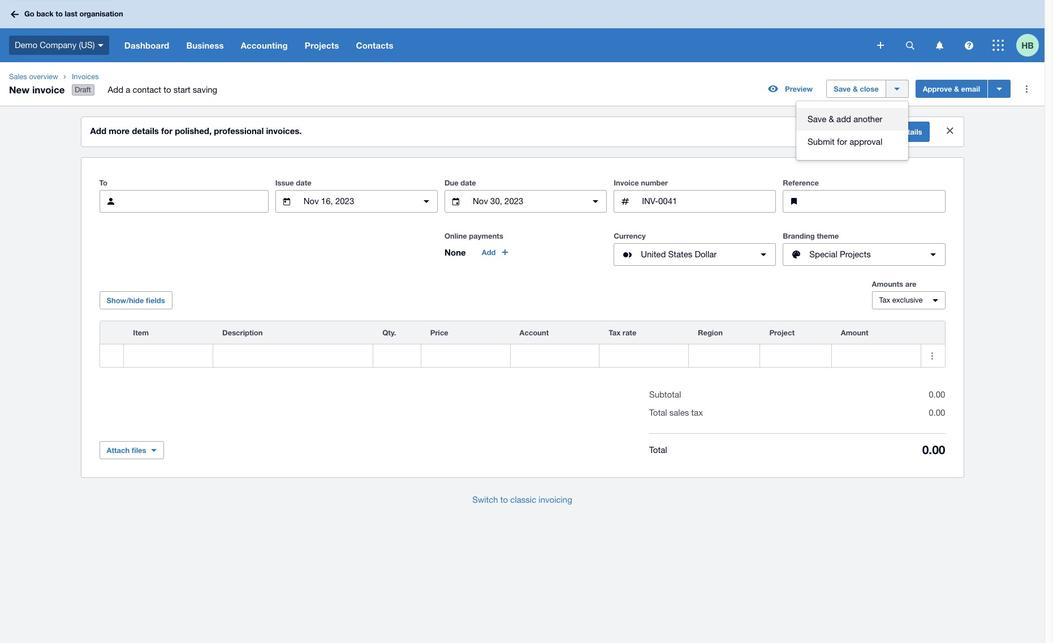 Task type: describe. For each thing, give the bounding box(es) containing it.
are
[[905, 279, 917, 289]]

overview
[[29, 72, 58, 81]]

Description text field
[[213, 345, 373, 367]]

more invoice options image
[[1015, 78, 1038, 100]]

Inventory item text field
[[124, 345, 213, 367]]

tax for tax exclusive
[[879, 296, 890, 304]]

amount
[[841, 328, 869, 337]]

company
[[40, 40, 76, 50]]

contact
[[133, 85, 161, 95]]

invoice number
[[614, 178, 668, 187]]

0.00 for subtotal
[[929, 390, 945, 399]]

currency
[[614, 231, 646, 240]]

approve
[[923, 84, 952, 93]]

professional
[[214, 126, 264, 136]]

another
[[854, 114, 883, 124]]

close
[[860, 84, 879, 93]]

Quantity field
[[373, 345, 421, 367]]

1 horizontal spatial to
[[164, 85, 171, 95]]

for left polished,
[[161, 126, 173, 136]]

tax
[[691, 408, 703, 417]]

save & close
[[834, 84, 879, 93]]

hb
[[1022, 40, 1034, 50]]

united states dollar
[[641, 250, 717, 259]]

close image
[[939, 119, 961, 142]]

new invoice
[[9, 83, 65, 95]]

projects button
[[296, 28, 348, 62]]

attach files button
[[99, 441, 164, 459]]

1 horizontal spatial projects
[[840, 250, 871, 259]]

tax rate
[[609, 328, 637, 337]]

switch
[[472, 495, 498, 505]]

last
[[65, 9, 77, 18]]

list box containing save & add another
[[796, 101, 908, 160]]

contact element
[[99, 190, 268, 213]]

due date
[[445, 178, 476, 187]]

sales overview link
[[5, 71, 63, 83]]

Issue date text field
[[302, 191, 411, 212]]

exclusive
[[892, 296, 923, 304]]

add details
[[883, 127, 922, 136]]

sales
[[670, 408, 689, 417]]

dashboard link
[[116, 28, 178, 62]]

go
[[24, 9, 34, 18]]

invoice line item list element
[[99, 321, 945, 368]]

saving
[[193, 85, 217, 95]]

preview
[[785, 84, 813, 93]]

attach
[[107, 446, 130, 455]]

add
[[837, 114, 851, 124]]

Price field
[[421, 345, 510, 367]]

start
[[173, 85, 190, 95]]

Invoice number text field
[[641, 191, 776, 212]]

projects inside navigation
[[305, 40, 339, 50]]

2 vertical spatial 0.00
[[922, 443, 945, 457]]

approve & email
[[923, 84, 980, 93]]

skip for now
[[813, 127, 857, 136]]

save & add another
[[808, 114, 883, 124]]

amounts are
[[872, 279, 917, 289]]

project
[[770, 328, 795, 337]]

details inside button
[[899, 127, 922, 136]]

invoice
[[614, 178, 639, 187]]

for for skip
[[831, 127, 841, 136]]

contacts button
[[348, 28, 402, 62]]

invoices
[[72, 72, 99, 81]]

total for total sales tax
[[649, 408, 667, 417]]

Reference text field
[[810, 191, 945, 212]]

more date options image
[[415, 190, 438, 213]]

branding
[[783, 231, 815, 240]]

banner containing hb
[[0, 0, 1045, 62]]

special projects
[[810, 250, 871, 259]]

& for close
[[853, 84, 858, 93]]

demo company (us) button
[[0, 28, 116, 62]]

classic
[[510, 495, 536, 505]]

(us)
[[79, 40, 95, 50]]

a
[[126, 85, 130, 95]]

add button
[[475, 243, 516, 261]]

back
[[36, 9, 54, 18]]

add more details for polished, professional invoices.
[[90, 126, 302, 136]]

invoicing
[[539, 495, 572, 505]]

go back to last organisation
[[24, 9, 123, 18]]

tax for tax rate
[[609, 328, 621, 337]]

hb button
[[1016, 28, 1045, 62]]

to
[[99, 178, 107, 187]]

submit for approval
[[808, 137, 883, 147]]

qty.
[[382, 328, 396, 337]]

preview button
[[761, 80, 820, 98]]

go back to last organisation link
[[7, 4, 130, 24]]

subtotal
[[649, 390, 681, 399]]

navigation containing dashboard
[[116, 28, 869, 62]]

price
[[430, 328, 448, 337]]

draft
[[75, 85, 91, 94]]

& for email
[[954, 84, 959, 93]]

special
[[810, 250, 838, 259]]

online
[[445, 231, 467, 240]]

add more details for polished, professional invoices. status
[[81, 117, 964, 147]]

svg image
[[98, 44, 103, 47]]



Task type: locate. For each thing, give the bounding box(es) containing it.
add for add more details for polished, professional invoices.
[[90, 126, 106, 136]]

now
[[843, 127, 857, 136]]

more line item options image
[[921, 345, 944, 367]]

& inside button
[[853, 84, 858, 93]]

0.00 for total sales tax
[[929, 408, 945, 417]]

1 vertical spatial total
[[649, 445, 667, 455]]

tax exclusive button
[[872, 291, 945, 309]]

list box
[[796, 101, 908, 160]]

dollar
[[695, 250, 717, 259]]

region
[[698, 328, 723, 337]]

date right issue on the top of the page
[[296, 178, 312, 187]]

total for total
[[649, 445, 667, 455]]

1 horizontal spatial &
[[853, 84, 858, 93]]

& for add
[[829, 114, 834, 124]]

2 horizontal spatial to
[[500, 495, 508, 505]]

add for add details
[[883, 127, 897, 136]]

approval
[[850, 137, 883, 147]]

& left email
[[954, 84, 959, 93]]

group containing save & add another
[[796, 101, 908, 160]]

description
[[222, 328, 263, 337]]

save left close
[[834, 84, 851, 93]]

0 vertical spatial total
[[649, 408, 667, 417]]

switch to classic invoicing button
[[463, 489, 581, 511]]

tax exclusive
[[879, 296, 923, 304]]

save for save & add another
[[808, 114, 827, 124]]

dashboard
[[124, 40, 169, 50]]

1 vertical spatial to
[[164, 85, 171, 95]]

save & add another button
[[796, 108, 908, 131]]

skip
[[813, 127, 829, 136]]

business
[[186, 40, 224, 50]]

submit
[[808, 137, 835, 147]]

date right the due
[[461, 178, 476, 187]]

details
[[132, 126, 159, 136], [899, 127, 922, 136]]

reference
[[783, 178, 819, 187]]

switch to classic invoicing
[[472, 495, 572, 505]]

To text field
[[126, 191, 268, 212]]

save for save & close
[[834, 84, 851, 93]]

0 vertical spatial to
[[56, 9, 63, 18]]

total
[[649, 408, 667, 417], [649, 445, 667, 455]]

None field
[[124, 345, 213, 367]]

none
[[445, 247, 466, 257]]

contacts
[[356, 40, 393, 50]]

tax left rate
[[609, 328, 621, 337]]

for inside 'button'
[[837, 137, 847, 147]]

tax inside the invoice line item list element
[[609, 328, 621, 337]]

more
[[109, 126, 130, 136]]

submit for approval button
[[796, 131, 908, 153]]

amounts
[[872, 279, 903, 289]]

save up skip at top
[[808, 114, 827, 124]]

special projects button
[[783, 243, 945, 266]]

& inside group
[[829, 114, 834, 124]]

2 total from the top
[[649, 445, 667, 455]]

tax inside popup button
[[879, 296, 890, 304]]

files
[[132, 446, 146, 455]]

Amount field
[[832, 345, 921, 367]]

invoice number element
[[614, 190, 776, 213]]

rate
[[623, 328, 637, 337]]

1 horizontal spatial save
[[834, 84, 851, 93]]

for inside button
[[831, 127, 841, 136]]

Due date text field
[[472, 191, 580, 212]]

branding theme
[[783, 231, 839, 240]]

demo company (us)
[[15, 40, 95, 50]]

theme
[[817, 231, 839, 240]]

navigation
[[116, 28, 869, 62]]

due
[[445, 178, 459, 187]]

2 vertical spatial to
[[500, 495, 508, 505]]

0 horizontal spatial projects
[[305, 40, 339, 50]]

show/hide fields button
[[99, 291, 172, 309]]

banner
[[0, 0, 1045, 62]]

save
[[834, 84, 851, 93], [808, 114, 827, 124]]

to
[[56, 9, 63, 18], [164, 85, 171, 95], [500, 495, 508, 505]]

united states dollar button
[[614, 243, 776, 266]]

to left last
[[56, 9, 63, 18]]

save inside button
[[834, 84, 851, 93]]

sales overview
[[9, 72, 58, 81]]

united
[[641, 250, 666, 259]]

add for add
[[482, 248, 496, 257]]

to inside button
[[500, 495, 508, 505]]

projects left 'contacts' "dropdown button"
[[305, 40, 339, 50]]

show/hide fields
[[107, 296, 165, 305]]

tax down amounts
[[879, 296, 890, 304]]

organisation
[[79, 9, 123, 18]]

save & close button
[[826, 80, 886, 98]]

show/hide
[[107, 296, 144, 305]]

polished,
[[175, 126, 212, 136]]

2 date from the left
[[461, 178, 476, 187]]

demo
[[15, 40, 37, 50]]

1 date from the left
[[296, 178, 312, 187]]

date
[[296, 178, 312, 187], [461, 178, 476, 187]]

0 vertical spatial 0.00
[[929, 390, 945, 399]]

details right "more"
[[132, 126, 159, 136]]

details left the close image
[[899, 127, 922, 136]]

1 vertical spatial tax
[[609, 328, 621, 337]]

0 horizontal spatial to
[[56, 9, 63, 18]]

accounting button
[[232, 28, 296, 62]]

attach files
[[107, 446, 146, 455]]

total sales tax
[[649, 408, 703, 417]]

item
[[133, 328, 149, 337]]

1 horizontal spatial date
[[461, 178, 476, 187]]

0 horizontal spatial save
[[808, 114, 827, 124]]

1 horizontal spatial tax
[[879, 296, 890, 304]]

svg image
[[11, 10, 19, 18], [993, 40, 1004, 51], [906, 41, 914, 49], [936, 41, 943, 49], [965, 41, 973, 49], [877, 42, 884, 49]]

1 vertical spatial save
[[808, 114, 827, 124]]

accounting
[[241, 40, 288, 50]]

0 vertical spatial save
[[834, 84, 851, 93]]

add for add a contact to start saving
[[108, 85, 123, 95]]

more date options image
[[584, 190, 607, 213]]

add a contact to start saving
[[108, 85, 217, 95]]

sales
[[9, 72, 27, 81]]

0 horizontal spatial details
[[132, 126, 159, 136]]

add details button
[[876, 122, 930, 142]]

skip for now button
[[807, 123, 864, 141]]

invoices.
[[266, 126, 302, 136]]

for down skip for now
[[837, 137, 847, 147]]

more line item options element
[[921, 321, 945, 344]]

0 horizontal spatial &
[[829, 114, 834, 124]]

fields
[[146, 296, 165, 305]]

save inside button
[[808, 114, 827, 124]]

account
[[520, 328, 549, 337]]

svg image inside the go back to last organisation link
[[11, 10, 19, 18]]

1 total from the top
[[649, 408, 667, 417]]

projects
[[305, 40, 339, 50], [840, 250, 871, 259]]

0.00
[[929, 390, 945, 399], [929, 408, 945, 417], [922, 443, 945, 457]]

group
[[796, 101, 908, 160]]

to right switch
[[500, 495, 508, 505]]

&
[[853, 84, 858, 93], [954, 84, 959, 93], [829, 114, 834, 124]]

& left add
[[829, 114, 834, 124]]

1 horizontal spatial details
[[899, 127, 922, 136]]

invoices link
[[67, 71, 226, 83]]

for
[[161, 126, 173, 136], [831, 127, 841, 136], [837, 137, 847, 147]]

projects right special
[[840, 250, 871, 259]]

1 vertical spatial 0.00
[[929, 408, 945, 417]]

& left close
[[853, 84, 858, 93]]

0 horizontal spatial date
[[296, 178, 312, 187]]

date for due date
[[461, 178, 476, 187]]

states
[[668, 250, 692, 259]]

add
[[108, 85, 123, 95], [90, 126, 106, 136], [883, 127, 897, 136], [482, 248, 496, 257]]

online payments
[[445, 231, 503, 240]]

for for submit
[[837, 137, 847, 147]]

to left start
[[164, 85, 171, 95]]

0 vertical spatial projects
[[305, 40, 339, 50]]

date for issue date
[[296, 178, 312, 187]]

0 horizontal spatial tax
[[609, 328, 621, 337]]

for up submit for approval
[[831, 127, 841, 136]]

issue date
[[275, 178, 312, 187]]

2 horizontal spatial &
[[954, 84, 959, 93]]

total down 'total sales tax'
[[649, 445, 667, 455]]

total down the subtotal
[[649, 408, 667, 417]]

1 vertical spatial projects
[[840, 250, 871, 259]]

new
[[9, 83, 30, 95]]

0 vertical spatial tax
[[879, 296, 890, 304]]



Task type: vqa. For each thing, say whether or not it's contained in the screenshot.
PURCHASE ORDERS
no



